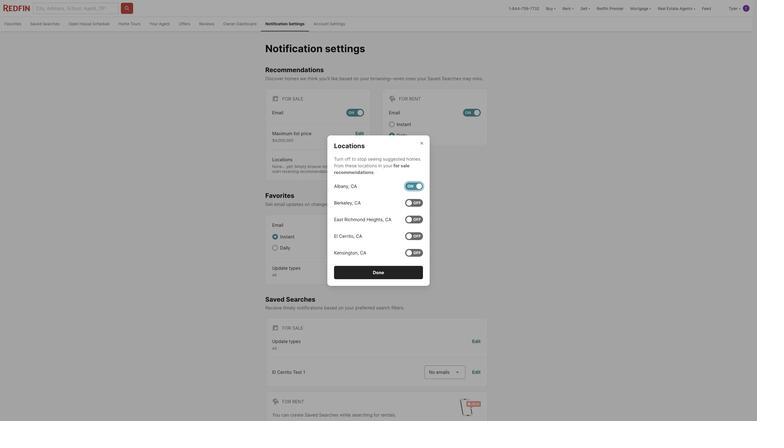 Task type: describe. For each thing, give the bounding box(es) containing it.
1
[[303, 370, 305, 376]]

home tours link
[[114, 17, 145, 31]]

your left browsing—even
[[360, 76, 369, 81]]

. inside locations dialog
[[374, 170, 375, 175]]

notifications
[[297, 306, 323, 311]]

settings
[[325, 43, 365, 55]]

favorites for favorites get email updates on changes to the homes in
[[265, 192, 294, 200]]

redfin premier
[[597, 6, 624, 11]]

homes inside favorites get email updates on changes to the homes in
[[344, 202, 358, 207]]

saved right create
[[305, 413, 318, 418]]

for down discover
[[282, 96, 291, 102]]

to inside locations none... yet! simply browse more homes to start receiving recommendations.
[[346, 164, 350, 169]]

receive
[[265, 306, 282, 311]]

your agent
[[150, 21, 170, 26]]

notification for notification settings
[[266, 21, 288, 26]]

759-
[[522, 6, 530, 11]]

saved searches link
[[26, 17, 64, 31]]

more
[[322, 164, 332, 169]]

Daily radio
[[272, 246, 278, 251]]

offers link
[[174, 17, 195, 31]]

1-844-759-7732 link
[[509, 6, 540, 11]]

search
[[376, 306, 390, 311]]

can
[[281, 413, 289, 418]]

feed button
[[699, 0, 726, 17]]

locations for locations
[[334, 142, 365, 150]]

1-
[[509, 6, 513, 11]]

tours
[[130, 21, 141, 26]]

email for for sale
[[272, 110, 283, 116]]

based inside recommendations discover homes we think you'll like based on your browsing—even ones your saved searches may miss.
[[339, 76, 352, 81]]

browse
[[308, 164, 321, 169]]

your
[[150, 21, 158, 26]]

test
[[293, 370, 302, 376]]

sale for discover
[[292, 96, 303, 102]]

ones
[[406, 76, 416, 81]]

price
[[301, 131, 312, 136]]

home tours
[[119, 21, 141, 26]]

based inside saved searches receive timely notifications based on your preferred search filters.
[[324, 306, 337, 311]]

updates
[[286, 202, 304, 207]]

preferred
[[355, 306, 375, 311]]

while
[[340, 413, 351, 418]]

no
[[429, 370, 435, 376]]

your inside turn off to stop seeing suggested homes from these locations in your
[[383, 163, 393, 169]]

maximum list price $4,000,000
[[272, 131, 312, 143]]

for sale for searches
[[282, 326, 303, 331]]

for sale for discover
[[282, 96, 303, 102]]

recommendations.
[[300, 169, 334, 174]]

home
[[119, 21, 129, 26]]

changes
[[311, 202, 329, 207]]

your right ones
[[417, 76, 426, 81]]

miss.
[[473, 76, 484, 81]]

browsing—even
[[371, 76, 404, 81]]

locations none... yet! simply browse more homes to start receiving recommendations.
[[272, 157, 350, 174]]

daily for daily radio
[[397, 133, 407, 138]]

recommendations
[[265, 66, 324, 74]]

stop
[[357, 156, 367, 162]]

1 update types all from the top
[[272, 266, 301, 278]]

off
[[345, 156, 351, 162]]

1 types from the top
[[289, 266, 301, 271]]

844-
[[513, 6, 522, 11]]

no emails
[[429, 370, 450, 376]]

you can create saved searches while searching for rentals .
[[272, 413, 396, 418]]

receiving
[[282, 169, 299, 174]]

recommendations discover homes we think you'll like based on your browsing—even ones your saved searches may miss.
[[265, 66, 484, 81]]

account
[[314, 21, 329, 26]]

owner
[[223, 21, 235, 26]]

submit search image
[[124, 6, 130, 11]]

notification settings
[[266, 21, 305, 26]]

saved inside saved searches receive timely notifications based on your preferred search filters.
[[265, 296, 285, 304]]

emails
[[436, 370, 450, 376]]

saved searches
[[30, 21, 60, 26]]

user photo image
[[743, 5, 750, 12]]

open house schedule
[[69, 21, 110, 26]]

saved inside recommendations discover homes we think you'll like based on your browsing—even ones your saved searches may miss.
[[428, 76, 441, 81]]

offers
[[179, 21, 190, 26]]

turn off to stop seeing suggested homes from these locations in your
[[334, 156, 421, 169]]

notification for notification settings
[[265, 43, 323, 55]]

we
[[300, 76, 306, 81]]

open house schedule link
[[64, 17, 114, 31]]

your inside saved searches receive timely notifications based on your preferred search filters.
[[345, 306, 354, 311]]

el cerrito test 1
[[272, 370, 305, 376]]

redfin
[[597, 6, 609, 11]]

email
[[274, 202, 285, 207]]

yet!
[[286, 164, 293, 169]]

1-844-759-7732
[[509, 6, 540, 11]]

feed
[[702, 6, 711, 11]]

list
[[294, 131, 300, 136]]

sale for searches
[[292, 326, 303, 331]]

on inside saved searches receive timely notifications based on your preferred search filters.
[[338, 306, 344, 311]]

0 horizontal spatial for
[[374, 413, 380, 418]]

to inside favorites get email updates on changes to the homes in
[[330, 202, 335, 207]]

2 all from the top
[[272, 347, 277, 351]]

locations element
[[334, 136, 372, 150]]

seeing
[[368, 156, 382, 162]]

done button
[[334, 266, 423, 280]]

you'll
[[319, 76, 330, 81]]

2 types from the top
[[289, 339, 301, 345]]

like
[[331, 76, 338, 81]]

rentals
[[381, 413, 395, 418]]

turn
[[334, 156, 344, 162]]

sale
[[401, 163, 410, 169]]

homes inside locations none... yet! simply browse more homes to start receiving recommendations.
[[333, 164, 345, 169]]

get
[[265, 202, 273, 207]]

1 update from the top
[[272, 266, 288, 271]]



Task type: locate. For each thing, give the bounding box(es) containing it.
think
[[308, 76, 318, 81]]

2 update from the top
[[272, 339, 288, 345]]

may
[[463, 76, 472, 81]]

all up the el
[[272, 347, 277, 351]]

for rent up create
[[282, 399, 304, 405]]

homes up sale on the top of the page
[[407, 156, 421, 162]]

searches left may
[[442, 76, 461, 81]]

1 vertical spatial sale
[[292, 326, 303, 331]]

based right "like"
[[339, 76, 352, 81]]

1 vertical spatial to
[[346, 164, 350, 169]]

simply
[[294, 164, 307, 169]]

notification settings link
[[261, 17, 309, 31]]

filters.
[[392, 306, 405, 311]]

1 horizontal spatial to
[[346, 164, 350, 169]]

cerrito
[[277, 370, 292, 376]]

$4,000,000
[[272, 138, 294, 143]]

locations dialog
[[328, 136, 430, 286]]

1 horizontal spatial settings
[[330, 21, 345, 26]]

1 horizontal spatial instant
[[397, 122, 411, 127]]

owner dashboard
[[223, 21, 257, 26]]

1 vertical spatial update
[[272, 339, 288, 345]]

settings right account in the top of the page
[[330, 21, 345, 26]]

1 vertical spatial for sale
[[282, 326, 303, 331]]

for rent down ones
[[399, 96, 421, 102]]

searches up notifications
[[286, 296, 315, 304]]

your agent link
[[145, 17, 174, 31]]

locations inside locations none... yet! simply browse more homes to start receiving recommendations.
[[272, 157, 293, 163]]

to down off
[[346, 164, 350, 169]]

to left the
[[330, 202, 335, 207]]

maximum
[[272, 131, 293, 136]]

based right notifications
[[324, 306, 337, 311]]

0 vertical spatial favorites
[[4, 21, 21, 26]]

1 horizontal spatial for
[[394, 163, 400, 169]]

Instant radio
[[272, 234, 278, 240]]

0 vertical spatial for sale
[[282, 96, 303, 102]]

1 vertical spatial notification
[[265, 43, 323, 55]]

suggested
[[383, 156, 405, 162]]

homes inside turn off to stop seeing suggested homes from these locations in your
[[407, 156, 421, 162]]

1 horizontal spatial on
[[338, 306, 344, 311]]

0 horizontal spatial rent
[[292, 399, 304, 405]]

on inside favorites get email updates on changes to the homes in
[[305, 202, 310, 207]]

settings left account in the top of the page
[[289, 21, 305, 26]]

locations for locations none... yet! simply browse more homes to start receiving recommendations.
[[272, 157, 293, 163]]

None checkbox
[[405, 183, 423, 190], [405, 216, 423, 224], [347, 222, 365, 229], [405, 233, 423, 240], [405, 183, 423, 190], [405, 216, 423, 224], [347, 222, 365, 229], [405, 233, 423, 240]]

on
[[349, 110, 354, 115], [465, 110, 471, 115]]

on left preferred
[[338, 306, 344, 311]]

2 vertical spatial on
[[338, 306, 344, 311]]

to
[[352, 156, 356, 162], [346, 164, 350, 169], [330, 202, 335, 207]]

2 horizontal spatial to
[[352, 156, 356, 162]]

homes right the
[[344, 202, 358, 207]]

for
[[282, 96, 291, 102], [399, 96, 408, 102], [282, 326, 291, 331], [282, 399, 291, 405]]

homes down turn
[[333, 164, 345, 169]]

locations up off
[[334, 142, 365, 150]]

1 vertical spatial all
[[272, 347, 277, 351]]

favorites get email updates on changes to the homes in
[[265, 192, 364, 207]]

1 vertical spatial in
[[359, 202, 363, 207]]

searches inside recommendations discover homes we think you'll like based on your browsing—even ones your saved searches may miss.
[[442, 76, 461, 81]]

on inside recommendations discover homes we think you'll like based on your browsing—even ones your saved searches may miss.
[[354, 76, 359, 81]]

1 for sale from the top
[[282, 96, 303, 102]]

to right off
[[352, 156, 356, 162]]

update types all up cerrito
[[272, 339, 301, 351]]

2 sale from the top
[[292, 326, 303, 331]]

instant for instant radio at the top of page
[[397, 122, 411, 127]]

2 on from the left
[[465, 110, 471, 115]]

0 vertical spatial sale
[[292, 96, 303, 102]]

0 vertical spatial .
[[374, 170, 375, 175]]

reviews link
[[195, 17, 219, 31]]

locations up none...
[[272, 157, 293, 163]]

sale down we
[[292, 96, 303, 102]]

favorites for favorites
[[4, 21, 21, 26]]

2 vertical spatial to
[[330, 202, 335, 207]]

1 horizontal spatial favorites
[[265, 192, 294, 200]]

0 vertical spatial for
[[394, 163, 400, 169]]

for sale
[[282, 96, 303, 102], [282, 326, 303, 331]]

on
[[354, 76, 359, 81], [305, 202, 310, 207], [338, 306, 344, 311]]

all
[[272, 273, 277, 278], [272, 347, 277, 351]]

premier
[[610, 6, 624, 11]]

timely
[[283, 306, 296, 311]]

for sale down the timely in the left bottom of the page
[[282, 326, 303, 331]]

1 horizontal spatial locations
[[334, 142, 365, 150]]

email
[[272, 110, 283, 116], [389, 110, 400, 116], [272, 223, 283, 228]]

1 horizontal spatial rent
[[409, 96, 421, 102]]

homes inside recommendations discover homes we think you'll like based on your browsing—even ones your saved searches may miss.
[[285, 76, 299, 81]]

in
[[378, 163, 382, 169], [359, 202, 363, 207]]

2 horizontal spatial on
[[354, 76, 359, 81]]

1 horizontal spatial on
[[465, 110, 471, 115]]

instant right instant option
[[280, 234, 295, 240]]

1 vertical spatial favorites
[[265, 192, 294, 200]]

for down ones
[[399, 96, 408, 102]]

email up instant option
[[272, 223, 283, 228]]

1 vertical spatial on
[[305, 202, 310, 207]]

saved up 'receive' on the bottom left of the page
[[265, 296, 285, 304]]

update types all down daily option
[[272, 266, 301, 278]]

recommendations
[[334, 170, 374, 175]]

email up maximum
[[272, 110, 283, 116]]

searches left 'open'
[[43, 21, 60, 26]]

to inside turn off to stop seeing suggested homes from these locations in your
[[352, 156, 356, 162]]

0 vertical spatial update types all
[[272, 266, 301, 278]]

Instant radio
[[389, 122, 395, 127]]

0 horizontal spatial to
[[330, 202, 335, 207]]

in inside favorites get email updates on changes to the homes in
[[359, 202, 363, 207]]

locations inside dialog
[[334, 142, 365, 150]]

these
[[345, 163, 357, 169]]

settings
[[289, 21, 305, 26], [330, 21, 345, 26]]

saved
[[30, 21, 42, 26], [428, 76, 441, 81], [265, 296, 285, 304], [305, 413, 318, 418]]

for
[[394, 163, 400, 169], [374, 413, 380, 418]]

for sale down we
[[282, 96, 303, 102]]

in right the
[[359, 202, 363, 207]]

in inside turn off to stop seeing suggested homes from these locations in your
[[378, 163, 382, 169]]

0 vertical spatial types
[[289, 266, 301, 271]]

0 vertical spatial to
[[352, 156, 356, 162]]

for left rentals
[[374, 413, 380, 418]]

1 vertical spatial update types all
[[272, 339, 301, 351]]

favorites link
[[0, 17, 26, 31]]

0 horizontal spatial daily
[[280, 246, 290, 251]]

on right "like"
[[354, 76, 359, 81]]

0 horizontal spatial locations
[[272, 157, 293, 163]]

0 vertical spatial for rent
[[399, 96, 421, 102]]

instant for instant option
[[280, 234, 295, 240]]

edit
[[356, 131, 364, 136], [356, 157, 364, 163], [357, 266, 365, 271], [472, 339, 481, 345], [472, 370, 481, 376]]

on right updates
[[305, 202, 310, 207]]

homes down recommendations
[[285, 76, 299, 81]]

for down the timely in the left bottom of the page
[[282, 326, 291, 331]]

for down suggested
[[394, 163, 400, 169]]

rent
[[409, 96, 421, 102], [292, 399, 304, 405]]

1 sale from the top
[[292, 96, 303, 102]]

0 vertical spatial notification
[[266, 21, 288, 26]]

2 update types all from the top
[[272, 339, 301, 351]]

0 vertical spatial in
[[378, 163, 382, 169]]

start
[[272, 169, 281, 174]]

your down suggested
[[383, 163, 393, 169]]

locations
[[358, 163, 377, 169]]

1 horizontal spatial daily
[[397, 133, 407, 138]]

schedule
[[93, 21, 110, 26]]

el
[[272, 370, 276, 376]]

0 vertical spatial all
[[272, 273, 277, 278]]

locations
[[334, 142, 365, 150], [272, 157, 293, 163]]

0 horizontal spatial for rent
[[282, 399, 304, 405]]

7732
[[530, 6, 540, 11]]

1 vertical spatial rent
[[292, 399, 304, 405]]

1 horizontal spatial based
[[339, 76, 352, 81]]

0 vertical spatial locations
[[334, 142, 365, 150]]

sale
[[292, 96, 303, 102], [292, 326, 303, 331]]

saved searches receive timely notifications based on your preferred search filters.
[[265, 296, 405, 311]]

redfin premier button
[[594, 0, 627, 17]]

done
[[373, 270, 384, 276]]

1 vertical spatial for
[[374, 413, 380, 418]]

agent
[[159, 21, 170, 26]]

saved right ones
[[428, 76, 441, 81]]

notification settings
[[265, 43, 365, 55]]

1 vertical spatial types
[[289, 339, 301, 345]]

1 vertical spatial locations
[[272, 157, 293, 163]]

on for rent
[[465, 110, 471, 115]]

daily for daily option
[[280, 246, 290, 251]]

1 vertical spatial instant
[[280, 234, 295, 240]]

rent up create
[[292, 399, 304, 405]]

0 vertical spatial on
[[354, 76, 359, 81]]

1 vertical spatial based
[[324, 306, 337, 311]]

1 settings from the left
[[289, 21, 305, 26]]

0 vertical spatial based
[[339, 76, 352, 81]]

1 horizontal spatial for rent
[[399, 96, 421, 102]]

0 horizontal spatial instant
[[280, 234, 295, 240]]

for inside for sale recommendations
[[394, 163, 400, 169]]

daily right daily option
[[280, 246, 290, 251]]

searches inside saved searches receive timely notifications based on your preferred search filters.
[[286, 296, 315, 304]]

None checkbox
[[346, 109, 364, 117], [463, 109, 481, 117], [405, 199, 423, 207], [405, 249, 423, 257], [346, 109, 364, 117], [463, 109, 481, 117], [405, 199, 423, 207], [405, 249, 423, 257]]

1 horizontal spatial .
[[395, 413, 396, 418]]

Daily radio
[[389, 133, 395, 138]]

0 horizontal spatial favorites
[[4, 21, 21, 26]]

settings for notification settings
[[289, 21, 305, 26]]

1 all from the top
[[272, 273, 277, 278]]

0 horizontal spatial on
[[305, 202, 310, 207]]

in down seeing
[[378, 163, 382, 169]]

daily right daily radio
[[397, 133, 407, 138]]

house
[[80, 21, 91, 26]]

searching
[[352, 413, 373, 418]]

1 horizontal spatial in
[[378, 163, 382, 169]]

for sale recommendations
[[334, 163, 410, 175]]

2 settings from the left
[[330, 21, 345, 26]]

0 vertical spatial instant
[[397, 122, 411, 127]]

none...
[[272, 164, 285, 169]]

saved inside saved searches link
[[30, 21, 42, 26]]

account settings
[[314, 21, 345, 26]]

1 vertical spatial for rent
[[282, 399, 304, 405]]

0 horizontal spatial .
[[374, 170, 375, 175]]

types
[[289, 266, 301, 271], [289, 339, 301, 345]]

searches left the while
[[319, 413, 339, 418]]

dashboard
[[237, 21, 257, 26]]

email up instant radio at the top of page
[[389, 110, 400, 116]]

from
[[334, 163, 344, 169]]

email for for rent
[[389, 110, 400, 116]]

0 horizontal spatial in
[[359, 202, 363, 207]]

sale down the timely in the left bottom of the page
[[292, 326, 303, 331]]

create
[[290, 413, 304, 418]]

instant
[[397, 122, 411, 127], [280, 234, 295, 240]]

0 vertical spatial rent
[[409, 96, 421, 102]]

1 vertical spatial .
[[395, 413, 396, 418]]

instant right instant radio at the top of page
[[397, 122, 411, 127]]

all down daily option
[[272, 273, 277, 278]]

0 horizontal spatial based
[[324, 306, 337, 311]]

your left preferred
[[345, 306, 354, 311]]

0 horizontal spatial settings
[[289, 21, 305, 26]]

favorites inside favorites get email updates on changes to the homes in
[[265, 192, 294, 200]]

0 vertical spatial update
[[272, 266, 288, 271]]

rent down ones
[[409, 96, 421, 102]]

account settings link
[[309, 17, 350, 31]]

1 on from the left
[[349, 110, 354, 115]]

0 horizontal spatial on
[[349, 110, 354, 115]]

1 vertical spatial daily
[[280, 246, 290, 251]]

settings for account settings
[[330, 21, 345, 26]]

on for sale
[[349, 110, 354, 115]]

reviews
[[199, 21, 214, 26]]

saved right favorites link
[[30, 21, 42, 26]]

open
[[69, 21, 79, 26]]

favorites
[[4, 21, 21, 26], [265, 192, 294, 200]]

2 for sale from the top
[[282, 326, 303, 331]]

0 vertical spatial daily
[[397, 133, 407, 138]]

the
[[336, 202, 343, 207]]

discover
[[265, 76, 284, 81]]

for up can
[[282, 399, 291, 405]]



Task type: vqa. For each thing, say whether or not it's contained in the screenshot.
the Abshire related to 1824
no



